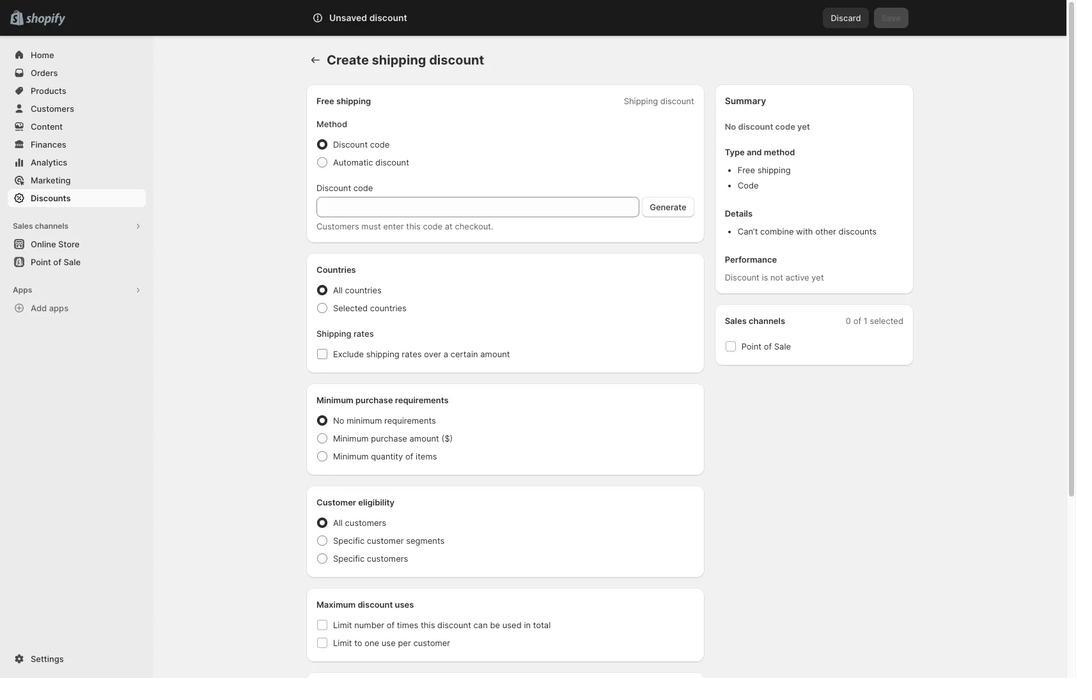 Task type: describe. For each thing, give the bounding box(es) containing it.
0 horizontal spatial customer
[[367, 536, 404, 546]]

minimum purchase amount ($)
[[333, 434, 453, 444]]

can
[[474, 621, 488, 631]]

0 horizontal spatial amount
[[410, 434, 439, 444]]

discounts link
[[8, 189, 146, 207]]

1 vertical spatial sales channels
[[725, 316, 786, 326]]

method
[[764, 147, 795, 157]]

apps
[[49, 303, 69, 313]]

0 of 1 selected
[[846, 316, 904, 326]]

apps button
[[8, 281, 146, 299]]

active
[[786, 273, 810, 283]]

and
[[747, 147, 762, 157]]

code up automatic discount
[[370, 139, 390, 150]]

maximum discount uses
[[317, 600, 414, 610]]

minimum for minimum purchase requirements
[[317, 395, 354, 406]]

online store button
[[0, 235, 154, 253]]

per
[[398, 638, 411, 649]]

discount for maximum discount uses
[[358, 600, 393, 610]]

shipping rates
[[317, 329, 374, 339]]

all for all customers
[[333, 518, 343, 528]]

countries for selected countries
[[370, 303, 407, 313]]

store
[[58, 239, 80, 249]]

1 horizontal spatial customer
[[413, 638, 450, 649]]

point of sale link
[[8, 253, 146, 271]]

1 vertical spatial this
[[421, 621, 435, 631]]

to
[[354, 638, 362, 649]]

search
[[369, 13, 396, 23]]

minimum purchase requirements
[[317, 395, 449, 406]]

shipping for exclude shipping rates over a certain amount
[[366, 349, 400, 360]]

finances link
[[8, 136, 146, 154]]

type and method
[[725, 147, 795, 157]]

automatic discount
[[333, 157, 409, 168]]

discard
[[831, 13, 861, 23]]

discount for shipping discount
[[661, 96, 694, 106]]

a
[[444, 349, 448, 360]]

details
[[725, 209, 753, 219]]

shipping for free shipping
[[336, 96, 371, 106]]

generate button
[[642, 197, 694, 217]]

specific customers
[[333, 554, 408, 564]]

no discount code yet
[[725, 122, 810, 132]]

0 vertical spatial discount code
[[333, 139, 390, 150]]

code up method
[[776, 122, 796, 132]]

code left at at the top of page
[[423, 221, 443, 232]]

online store
[[31, 239, 80, 249]]

point of sale button
[[0, 253, 154, 271]]

analytics link
[[8, 154, 146, 171]]

requirements for minimum purchase requirements
[[395, 395, 449, 406]]

finances
[[31, 139, 66, 150]]

certain
[[451, 349, 478, 360]]

orders
[[31, 68, 58, 78]]

create
[[327, 52, 369, 68]]

items
[[416, 452, 437, 462]]

can't combine with other discounts
[[738, 226, 877, 237]]

limit for limit number of times this discount can be used in total
[[333, 621, 352, 631]]

create shipping discount
[[327, 52, 484, 68]]

discounts
[[31, 193, 71, 203]]

0 vertical spatial rates
[[354, 329, 374, 339]]

settings link
[[8, 651, 146, 668]]

limit for limit to one use per customer
[[333, 638, 352, 649]]

1
[[864, 316, 868, 326]]

online store link
[[8, 235, 146, 253]]

marketing link
[[8, 171, 146, 189]]

products link
[[8, 82, 146, 100]]

apps
[[13, 285, 32, 295]]

customer eligibility
[[317, 498, 395, 508]]

1 horizontal spatial channels
[[749, 316, 786, 326]]

type
[[725, 147, 745, 157]]

Discount code text field
[[317, 197, 640, 217]]

quantity
[[371, 452, 403, 462]]

discount is not active yet
[[725, 273, 824, 283]]

no minimum requirements
[[333, 416, 436, 426]]

code
[[738, 180, 759, 191]]

number
[[354, 621, 385, 631]]

code down automatic discount
[[354, 183, 373, 193]]

uses
[[395, 600, 414, 610]]

performance
[[725, 255, 777, 265]]

unsaved discount
[[329, 12, 407, 23]]

exclude
[[333, 349, 364, 360]]

content link
[[8, 118, 146, 136]]

selected
[[333, 303, 368, 313]]

customers must enter this code at checkout.
[[317, 221, 494, 232]]

0 horizontal spatial yet
[[798, 122, 810, 132]]

over
[[424, 349, 441, 360]]

customers for all customers
[[345, 518, 386, 528]]

point inside point of sale link
[[31, 257, 51, 267]]

customer
[[317, 498, 356, 508]]

selected
[[870, 316, 904, 326]]

times
[[397, 621, 419, 631]]

one
[[365, 638, 379, 649]]

can't
[[738, 226, 758, 237]]

at
[[445, 221, 453, 232]]

free for free shipping
[[317, 96, 334, 106]]

home link
[[8, 46, 146, 64]]

customers for customers must enter this code at checkout.
[[317, 221, 359, 232]]

shipping for shipping discount
[[624, 96, 658, 106]]

checkout.
[[455, 221, 494, 232]]

minimum quantity of items
[[333, 452, 437, 462]]

1 vertical spatial point of sale
[[742, 342, 791, 352]]

with
[[797, 226, 813, 237]]

shipping discount
[[624, 96, 694, 106]]

all for all countries
[[333, 285, 343, 296]]

add apps button
[[8, 299, 146, 317]]

use
[[382, 638, 396, 649]]



Task type: vqa. For each thing, say whether or not it's contained in the screenshot.
the topmost Sale
yes



Task type: locate. For each thing, give the bounding box(es) containing it.
no up type
[[725, 122, 736, 132]]

orders link
[[8, 64, 146, 82]]

limit down maximum
[[333, 621, 352, 631]]

shipping for free shipping code
[[758, 165, 791, 175]]

amount right certain
[[481, 349, 510, 360]]

shipping down method
[[758, 165, 791, 175]]

0 vertical spatial customer
[[367, 536, 404, 546]]

0 vertical spatial customers
[[345, 518, 386, 528]]

1 horizontal spatial sales
[[725, 316, 747, 326]]

1 vertical spatial amount
[[410, 434, 439, 444]]

amount up items
[[410, 434, 439, 444]]

add apps
[[31, 303, 69, 313]]

2 vertical spatial minimum
[[333, 452, 369, 462]]

requirements up minimum purchase amount ($)
[[385, 416, 436, 426]]

this right enter
[[406, 221, 421, 232]]

shipping for shipping rates
[[317, 329, 352, 339]]

minimum for minimum purchase amount ($)
[[333, 434, 369, 444]]

rates up the exclude
[[354, 329, 374, 339]]

1 horizontal spatial sale
[[775, 342, 791, 352]]

all customers
[[333, 518, 386, 528]]

all down customer
[[333, 518, 343, 528]]

0 vertical spatial channels
[[35, 221, 69, 231]]

purchase for requirements
[[356, 395, 393, 406]]

0 vertical spatial purchase
[[356, 395, 393, 406]]

1 horizontal spatial yet
[[812, 273, 824, 283]]

1 vertical spatial free
[[738, 165, 755, 175]]

no left minimum
[[333, 416, 345, 426]]

other
[[816, 226, 837, 237]]

1 limit from the top
[[333, 621, 352, 631]]

purchase up the quantity
[[371, 434, 407, 444]]

countries up selected countries at left
[[345, 285, 382, 296]]

purchase up minimum
[[356, 395, 393, 406]]

discount up automatic
[[333, 139, 368, 150]]

minimum left the quantity
[[333, 452, 369, 462]]

this right the times
[[421, 621, 435, 631]]

2 vertical spatial discount
[[725, 273, 760, 283]]

specific customer segments
[[333, 536, 445, 546]]

free up method
[[317, 96, 334, 106]]

0 horizontal spatial free
[[317, 96, 334, 106]]

discount down automatic
[[317, 183, 351, 193]]

customer down the 'limit number of times this discount can be used in total'
[[413, 638, 450, 649]]

0
[[846, 316, 851, 326]]

discount for no discount code yet
[[738, 122, 774, 132]]

0 vertical spatial sale
[[64, 257, 81, 267]]

0 vertical spatial specific
[[333, 536, 365, 546]]

shipping
[[372, 52, 426, 68], [336, 96, 371, 106], [758, 165, 791, 175], [366, 349, 400, 360]]

enter
[[383, 221, 404, 232]]

1 vertical spatial discount
[[317, 183, 351, 193]]

1 horizontal spatial rates
[[402, 349, 422, 360]]

0 vertical spatial sales
[[13, 221, 33, 231]]

sales channels up the online
[[13, 221, 69, 231]]

1 vertical spatial requirements
[[385, 416, 436, 426]]

1 vertical spatial customer
[[413, 638, 450, 649]]

all down countries
[[333, 285, 343, 296]]

discount
[[333, 139, 368, 150], [317, 183, 351, 193], [725, 273, 760, 283]]

1 vertical spatial no
[[333, 416, 345, 426]]

settings
[[31, 654, 64, 665]]

2 specific from the top
[[333, 554, 365, 564]]

1 vertical spatial customers
[[317, 221, 359, 232]]

limit number of times this discount can be used in total
[[333, 621, 551, 631]]

1 vertical spatial yet
[[812, 273, 824, 283]]

0 horizontal spatial channels
[[35, 221, 69, 231]]

purchase for amount
[[371, 434, 407, 444]]

channels down is
[[749, 316, 786, 326]]

selected countries
[[333, 303, 407, 313]]

requirements for no minimum requirements
[[385, 416, 436, 426]]

automatic
[[333, 157, 373, 168]]

discard button
[[824, 8, 869, 28]]

requirements up no minimum requirements at left
[[395, 395, 449, 406]]

0 vertical spatial countries
[[345, 285, 382, 296]]

discount for automatic discount
[[376, 157, 409, 168]]

eligibility
[[358, 498, 395, 508]]

1 vertical spatial channels
[[749, 316, 786, 326]]

0 horizontal spatial sales
[[13, 221, 33, 231]]

discount code down automatic
[[317, 183, 373, 193]]

summary
[[725, 95, 767, 106]]

1 vertical spatial sales
[[725, 316, 747, 326]]

2 limit from the top
[[333, 638, 352, 649]]

save
[[882, 13, 901, 23]]

0 vertical spatial limit
[[333, 621, 352, 631]]

0 vertical spatial point
[[31, 257, 51, 267]]

shipping down "search"
[[372, 52, 426, 68]]

0 vertical spatial yet
[[798, 122, 810, 132]]

discount code
[[333, 139, 390, 150], [317, 183, 373, 193]]

add
[[31, 303, 47, 313]]

customers for customers
[[31, 104, 74, 114]]

1 vertical spatial sale
[[775, 342, 791, 352]]

minimum
[[347, 416, 382, 426]]

1 horizontal spatial no
[[725, 122, 736, 132]]

0 vertical spatial free
[[317, 96, 334, 106]]

customers for specific customers
[[367, 554, 408, 564]]

shipping inside free shipping code
[[758, 165, 791, 175]]

customers link
[[8, 100, 146, 118]]

0 horizontal spatial no
[[333, 416, 345, 426]]

specific for specific customers
[[333, 554, 365, 564]]

1 vertical spatial rates
[[402, 349, 422, 360]]

sales up the online
[[13, 221, 33, 231]]

1 horizontal spatial shipping
[[624, 96, 658, 106]]

in
[[524, 621, 531, 631]]

free up code
[[738, 165, 755, 175]]

customer
[[367, 536, 404, 546], [413, 638, 450, 649]]

sales channels inside button
[[13, 221, 69, 231]]

0 vertical spatial discount
[[333, 139, 368, 150]]

discount for unsaved discount
[[370, 12, 407, 23]]

0 vertical spatial all
[[333, 285, 343, 296]]

customers down specific customer segments
[[367, 554, 408, 564]]

sales channels button
[[8, 217, 146, 235]]

purchase
[[356, 395, 393, 406], [371, 434, 407, 444]]

be
[[490, 621, 500, 631]]

generate
[[650, 202, 687, 212]]

1 all from the top
[[333, 285, 343, 296]]

used
[[503, 621, 522, 631]]

method
[[317, 119, 347, 129]]

sales inside button
[[13, 221, 33, 231]]

($)
[[442, 434, 453, 444]]

sale inside button
[[64, 257, 81, 267]]

1 vertical spatial customers
[[367, 554, 408, 564]]

shipping up method
[[336, 96, 371, 106]]

unsaved
[[329, 12, 367, 23]]

1 vertical spatial specific
[[333, 554, 365, 564]]

0 horizontal spatial sale
[[64, 257, 81, 267]]

minimum down minimum
[[333, 434, 369, 444]]

rates left over
[[402, 349, 422, 360]]

customers down "products"
[[31, 104, 74, 114]]

marketing
[[31, 175, 71, 186]]

no for no minimum requirements
[[333, 416, 345, 426]]

free inside free shipping code
[[738, 165, 755, 175]]

free
[[317, 96, 334, 106], [738, 165, 755, 175]]

limit to one use per customer
[[333, 638, 450, 649]]

channels up online store
[[35, 221, 69, 231]]

1 vertical spatial minimum
[[333, 434, 369, 444]]

specific for specific customer segments
[[333, 536, 365, 546]]

0 horizontal spatial sales channels
[[13, 221, 69, 231]]

1 horizontal spatial sales channels
[[725, 316, 786, 326]]

0 vertical spatial no
[[725, 122, 736, 132]]

countries for all countries
[[345, 285, 382, 296]]

countries
[[345, 285, 382, 296], [370, 303, 407, 313]]

maximum
[[317, 600, 356, 610]]

customer up specific customers
[[367, 536, 404, 546]]

sales down discount is not active yet
[[725, 316, 747, 326]]

is
[[762, 273, 768, 283]]

1 horizontal spatial customers
[[317, 221, 359, 232]]

1 horizontal spatial point of sale
[[742, 342, 791, 352]]

no for no discount code yet
[[725, 122, 736, 132]]

0 vertical spatial point of sale
[[31, 257, 81, 267]]

discount code up automatic
[[333, 139, 390, 150]]

1 vertical spatial point
[[742, 342, 762, 352]]

sales channels down is
[[725, 316, 786, 326]]

0 vertical spatial minimum
[[317, 395, 354, 406]]

0 horizontal spatial rates
[[354, 329, 374, 339]]

amount
[[481, 349, 510, 360], [410, 434, 439, 444]]

limit
[[333, 621, 352, 631], [333, 638, 352, 649]]

0 horizontal spatial customers
[[31, 104, 74, 114]]

1 vertical spatial purchase
[[371, 434, 407, 444]]

minimum
[[317, 395, 354, 406], [333, 434, 369, 444], [333, 452, 369, 462]]

0 vertical spatial shipping
[[624, 96, 658, 106]]

customers left "must"
[[317, 221, 359, 232]]

1 vertical spatial all
[[333, 518, 343, 528]]

1 vertical spatial discount code
[[317, 183, 373, 193]]

0 vertical spatial customers
[[31, 104, 74, 114]]

point of sale inside button
[[31, 257, 81, 267]]

1 horizontal spatial point
[[742, 342, 762, 352]]

free shipping
[[317, 96, 371, 106]]

discount
[[370, 12, 407, 23], [429, 52, 484, 68], [661, 96, 694, 106], [738, 122, 774, 132], [376, 157, 409, 168], [358, 600, 393, 610], [438, 621, 471, 631]]

analytics
[[31, 157, 67, 168]]

1 vertical spatial countries
[[370, 303, 407, 313]]

shipping right the exclude
[[366, 349, 400, 360]]

0 vertical spatial sales channels
[[13, 221, 69, 231]]

combine
[[761, 226, 794, 237]]

online
[[31, 239, 56, 249]]

rates
[[354, 329, 374, 339], [402, 349, 422, 360]]

shipping for create shipping discount
[[372, 52, 426, 68]]

1 vertical spatial limit
[[333, 638, 352, 649]]

1 specific from the top
[[333, 536, 365, 546]]

customers down customer eligibility
[[345, 518, 386, 528]]

discount down performance
[[725, 273, 760, 283]]

0 vertical spatial this
[[406, 221, 421, 232]]

point of sale
[[31, 257, 81, 267], [742, 342, 791, 352]]

1 horizontal spatial free
[[738, 165, 755, 175]]

save button
[[874, 8, 909, 28]]

1 vertical spatial shipping
[[317, 329, 352, 339]]

0 vertical spatial amount
[[481, 349, 510, 360]]

0 horizontal spatial shipping
[[317, 329, 352, 339]]

of inside button
[[53, 257, 61, 267]]

shopify image
[[26, 13, 65, 26]]

countries
[[317, 265, 356, 275]]

specific
[[333, 536, 365, 546], [333, 554, 365, 564]]

segments
[[406, 536, 445, 546]]

minimum up minimum
[[317, 395, 354, 406]]

home
[[31, 50, 54, 60]]

minimum for minimum quantity of items
[[333, 452, 369, 462]]

must
[[362, 221, 381, 232]]

0 horizontal spatial point of sale
[[31, 257, 81, 267]]

2 all from the top
[[333, 518, 343, 528]]

channels
[[35, 221, 69, 231], [749, 316, 786, 326]]

this
[[406, 221, 421, 232], [421, 621, 435, 631]]

yet
[[798, 122, 810, 132], [812, 273, 824, 283]]

0 vertical spatial requirements
[[395, 395, 449, 406]]

code
[[776, 122, 796, 132], [370, 139, 390, 150], [354, 183, 373, 193], [423, 221, 443, 232]]

countries down all countries
[[370, 303, 407, 313]]

limit left to at the bottom left of page
[[333, 638, 352, 649]]

search button
[[348, 8, 719, 28]]

1 horizontal spatial amount
[[481, 349, 510, 360]]

channels inside button
[[35, 221, 69, 231]]

free shipping code
[[738, 165, 791, 191]]

sales channels
[[13, 221, 69, 231], [725, 316, 786, 326]]

free for free shipping code
[[738, 165, 755, 175]]

total
[[533, 621, 551, 631]]

0 horizontal spatial point
[[31, 257, 51, 267]]



